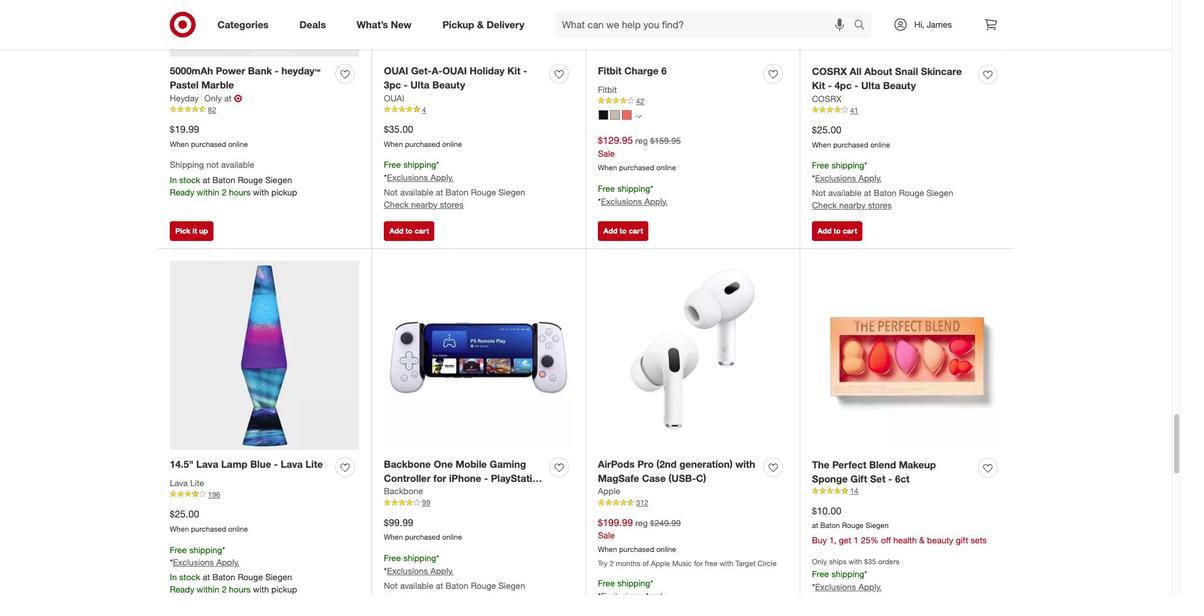 Task type: vqa. For each thing, say whether or not it's contained in the screenshot.
right FREE SHIPPING * * EXCLUSIONS APPLY.
yes



Task type: locate. For each thing, give the bounding box(es) containing it.
when down $129.95
[[598, 163, 617, 172]]

1 horizontal spatial add to cart
[[604, 226, 643, 235]]

1 horizontal spatial beauty
[[883, 79, 916, 92]]

1 vertical spatial backbone
[[384, 486, 423, 497]]

at inside heyday only at ¬
[[224, 93, 232, 103]]

cosrx inside cosrx all about snail skincare kit - 4pc - ulta beauty
[[812, 65, 847, 77]]

1 vertical spatial $25.00 when purchased online
[[170, 508, 248, 534]]

apple right of
[[651, 559, 670, 569]]

backbone up controller
[[384, 458, 431, 471]]

1 horizontal spatial &
[[919, 535, 925, 546]]

holiday
[[470, 65, 505, 77]]

purchased down 196
[[191, 525, 226, 534]]

purchased up months
[[619, 545, 654, 555]]

(2nd
[[657, 458, 677, 471]]

fitbit charge 6 image
[[598, 0, 788, 57], [598, 0, 788, 57]]

obsidian / black aluminum image
[[599, 110, 609, 120]]

apple link
[[598, 486, 621, 498]]

kit up cosrx link
[[812, 79, 825, 92]]

for up white
[[433, 472, 446, 485]]

shipping down only ships with $35 orders
[[832, 569, 865, 580]]

in inside shipping not available in stock at  baton rouge siegen ready within 2 hours with pickup
[[170, 175, 177, 185]]

purchased down $35.00
[[405, 139, 440, 149]]

skincare
[[921, 65, 962, 77]]

when inside $35.00 when purchased online
[[384, 139, 403, 149]]

ulta inside cosrx all about snail skincare kit - 4pc - ulta beauty
[[861, 79, 880, 92]]

2 inside shipping not available in stock at  baton rouge siegen ready within 2 hours with pickup
[[222, 187, 227, 198]]

1 horizontal spatial check nearby stores button
[[812, 200, 892, 212]]

0 horizontal spatial check
[[384, 200, 409, 210]]

0 horizontal spatial for
[[433, 472, 446, 485]]

for left 'free'
[[694, 559, 703, 569]]

cosrx all about snail skincare kit - 4pc - ulta beauty link
[[812, 65, 973, 93]]

1 pickup from the top
[[271, 187, 297, 198]]

1 vertical spatial ready
[[170, 585, 194, 595]]

reg
[[635, 135, 648, 146], [635, 518, 648, 528]]

cosrx down 4pc
[[812, 93, 842, 104]]

0 horizontal spatial only
[[204, 93, 222, 103]]

when inside the $19.99 when purchased online
[[170, 139, 189, 149]]

3 cart from the left
[[843, 226, 857, 235]]

exclusions for 14.5" lava lamp blue - lava lite
[[173, 558, 214, 568]]

2 ready from the top
[[170, 585, 194, 595]]

cosrx up 4pc
[[812, 65, 847, 77]]

(lightning)
[[456, 486, 505, 499]]

when down $35.00
[[384, 139, 403, 149]]

sale
[[598, 148, 615, 159], [598, 531, 615, 541]]

2 horizontal spatial to
[[834, 226, 841, 235]]

0 vertical spatial for
[[433, 472, 446, 485]]

2 within from the top
[[197, 585, 219, 595]]

0 vertical spatial 2
[[222, 187, 227, 198]]

exclusions apply. button for ouai get-a-ouai holiday kit - 3pc - ulta beauty
[[387, 172, 454, 184]]

sale inside $199.99 reg $249.99 sale when purchased online try 2 months of apple music for free with target circle
[[598, 531, 615, 541]]

0 horizontal spatial add to cart button
[[384, 221, 435, 241]]

shipping down $99.99 when purchased online
[[403, 553, 436, 564]]

when down $99.99
[[384, 533, 403, 542]]

$25.00 when purchased online down 196
[[170, 508, 248, 534]]

5000mah power bank - heyday™ pastel marble image
[[170, 0, 359, 57], [170, 0, 359, 57]]

lava right the blue
[[281, 458, 303, 471]]

the perfect blend makeup sponge gift set - 6ct image
[[812, 261, 1002, 451], [812, 261, 1002, 451]]

reg down all colors icon
[[635, 135, 648, 146]]

0 horizontal spatial $25.00
[[170, 508, 199, 520]]

1 horizontal spatial for
[[694, 559, 703, 569]]

2 stock from the top
[[179, 572, 200, 583]]

1 vertical spatial &
[[919, 535, 925, 546]]

1 horizontal spatial kit
[[812, 79, 825, 92]]

online up free shipping * * exclusions apply. in stock at  baton rouge siegen ready within 2 hours with pickup
[[228, 525, 248, 534]]

to
[[406, 226, 413, 235], [620, 226, 627, 235], [834, 226, 841, 235]]

exclusions for fitbit charge 6
[[601, 196, 642, 206]]

0 horizontal spatial kit
[[507, 65, 521, 77]]

mobile
[[456, 458, 487, 471]]

0 vertical spatial stock
[[179, 175, 200, 185]]

2 sale from the top
[[598, 531, 615, 541]]

1 cosrx from the top
[[812, 65, 847, 77]]

0 vertical spatial backbone
[[384, 458, 431, 471]]

- right "bank"
[[275, 65, 279, 77]]

1 in from the top
[[170, 175, 177, 185]]

0 horizontal spatial to
[[406, 226, 413, 235]]

check nearby stores button
[[384, 199, 464, 211], [812, 200, 892, 212]]

sale inside '$129.95 reg $159.95 sale when purchased online'
[[598, 148, 615, 159]]

1 vertical spatial kit
[[812, 79, 825, 92]]

fitbit for fitbit charge 6
[[598, 65, 622, 77]]

add to cart for $25.00
[[818, 226, 857, 235]]

charge
[[624, 65, 659, 77]]

exclusions apply. button for cosrx all about snail skincare kit - 4pc - ulta beauty
[[815, 172, 882, 185]]

1 add to cart button from the left
[[384, 221, 435, 241]]

$25.00 for 14.5" lava lamp blue - lava lite
[[170, 508, 199, 520]]

not for $35.00
[[384, 187, 398, 198]]

beauty
[[432, 79, 465, 91], [883, 79, 916, 92]]

shipping down '$129.95 reg $159.95 sale when purchased online'
[[618, 183, 650, 194]]

online inside $99.99 when purchased online
[[442, 533, 462, 542]]

0 vertical spatial only
[[204, 93, 222, 103]]

& right pickup
[[477, 18, 484, 31]]

$25.00 down lava lite link
[[170, 508, 199, 520]]

generation)
[[680, 458, 733, 471]]

fitbit up fitbit link
[[598, 65, 622, 77]]

3 add to cart from the left
[[818, 226, 857, 235]]

blue
[[250, 458, 271, 471]]

categories link
[[207, 11, 284, 38]]

$159.95
[[650, 135, 681, 146]]

2 inside $199.99 reg $249.99 sale when purchased online try 2 months of apple music for free with target circle
[[610, 559, 614, 569]]

purchased up not
[[191, 139, 226, 149]]

1 horizontal spatial add to cart button
[[598, 221, 649, 241]]

beauty down 'a-'
[[432, 79, 465, 91]]

add to cart for $35.00
[[389, 226, 429, 235]]

purchased for cosrx all about snail skincare kit - 4pc - ulta beauty
[[833, 140, 869, 149]]

2 reg from the top
[[635, 518, 648, 528]]

backbone inside backbone one mobile gaming controller for iphone - playstation edition - white (lightning)
[[384, 458, 431, 471]]

about
[[865, 65, 893, 77]]

online down $159.95
[[656, 163, 676, 172]]

1 add to cart from the left
[[389, 226, 429, 235]]

2 backbone from the top
[[384, 486, 423, 497]]

free
[[705, 559, 718, 569]]

online inside the $19.99 when purchased online
[[228, 139, 248, 149]]

online up 'music'
[[656, 545, 676, 555]]

in inside free shipping * * exclusions apply. in stock at  baton rouge siegen ready within 2 hours with pickup
[[170, 572, 177, 583]]

1 horizontal spatial ulta
[[861, 79, 880, 92]]

gift
[[956, 535, 969, 546]]

- up (lightning)
[[484, 472, 488, 485]]

$25.00 for cosrx all about snail skincare kit - 4pc - ulta beauty
[[812, 124, 842, 136]]

makeup
[[899, 459, 936, 471]]

0 vertical spatial fitbit
[[598, 65, 622, 77]]

$25.00 when purchased online down 41 on the top of the page
[[812, 124, 890, 149]]

$10.00
[[812, 505, 842, 517]]

backbone one mobile gaming controller for iphone - playstation edition - white (lightning) image
[[384, 261, 573, 451], [384, 261, 573, 451]]

free shipping * * exclusions apply. down $99.99 when purchased online
[[384, 553, 454, 577]]

*
[[436, 160, 439, 170], [865, 160, 868, 171], [384, 172, 387, 183], [812, 173, 815, 184], [650, 183, 653, 194], [598, 196, 601, 206], [222, 545, 225, 555], [436, 553, 439, 564], [170, 558, 173, 568], [384, 566, 387, 577], [865, 569, 868, 580], [650, 579, 653, 589], [812, 582, 815, 593]]

at
[[224, 93, 232, 103], [203, 175, 210, 185], [436, 187, 443, 198], [864, 188, 872, 198], [812, 521, 819, 531], [203, 572, 210, 583], [436, 581, 443, 591]]

with inside $199.99 reg $249.99 sale when purchased online try 2 months of apple music for free with target circle
[[720, 559, 734, 569]]

0 horizontal spatial nearby
[[411, 200, 438, 210]]

41
[[850, 106, 859, 115]]

cosrx for cosrx
[[812, 93, 842, 104]]

1 horizontal spatial apple
[[651, 559, 670, 569]]

2 hours from the top
[[229, 585, 251, 595]]

pickup
[[443, 18, 474, 31]]

1 reg from the top
[[635, 135, 648, 146]]

online down 99 link
[[442, 533, 462, 542]]

ulta inside ouai get-a-ouai holiday kit - 3pc - ulta beauty
[[411, 79, 430, 91]]

sale for $199.99
[[598, 531, 615, 541]]

ulta down about
[[861, 79, 880, 92]]

1 horizontal spatial cart
[[629, 226, 643, 235]]

0 horizontal spatial lava
[[170, 478, 188, 488]]

heyday only at ¬
[[170, 92, 242, 104]]

lava down 14.5" on the left
[[170, 478, 188, 488]]

0 vertical spatial pickup
[[271, 187, 297, 198]]

1 fitbit from the top
[[598, 65, 622, 77]]

online down 4 link
[[442, 139, 462, 149]]

when up try
[[598, 545, 617, 555]]

pickup inside free shipping * * exclusions apply. in stock at  baton rouge siegen ready within 2 hours with pickup
[[271, 585, 297, 595]]

hours inside free shipping * * exclusions apply. in stock at  baton rouge siegen ready within 2 hours with pickup
[[229, 585, 251, 595]]

when down cosrx link
[[812, 140, 831, 149]]

only up 82
[[204, 93, 222, 103]]

0 vertical spatial cosrx
[[812, 65, 847, 77]]

check for $25.00
[[812, 200, 837, 211]]

when down $19.99
[[170, 139, 189, 149]]

0 vertical spatial reg
[[635, 135, 648, 146]]

pick
[[175, 226, 191, 235]]

perfect
[[832, 459, 867, 471]]

purchased inside $35.00 when purchased online
[[405, 139, 440, 149]]

$25.00
[[812, 124, 842, 136], [170, 508, 199, 520]]

backbone for backbone one mobile gaming controller for iphone - playstation edition - white (lightning)
[[384, 458, 431, 471]]

pickup inside shipping not available in stock at  baton rouge siegen ready within 2 hours with pickup
[[271, 187, 297, 198]]

purchased for 5000mah power bank - heyday™ pastel marble
[[191, 139, 226, 149]]

1 horizontal spatial stores
[[868, 200, 892, 211]]

reg down '312'
[[635, 518, 648, 528]]

lava right 14.5" on the left
[[196, 458, 218, 471]]

at inside $10.00 at baton rouge siegen buy 1, get 1 25% off health & beauty gift sets
[[812, 521, 819, 531]]

pro
[[638, 458, 654, 471]]

stock
[[179, 175, 200, 185], [179, 572, 200, 583]]

with inside free shipping * * exclusions apply. in stock at  baton rouge siegen ready within 2 hours with pickup
[[253, 585, 269, 595]]

1 vertical spatial hours
[[229, 585, 251, 595]]

rouge inside $10.00 at baton rouge siegen buy 1, get 1 25% off health & beauty gift sets
[[842, 521, 864, 531]]

apply. inside free shipping * * exclusions apply. in stock at  baton rouge siegen ready within 2 hours with pickup
[[216, 558, 240, 568]]

backbone down controller
[[384, 486, 423, 497]]

free shipping * * exclusions apply. down only ships with $35 orders
[[812, 569, 882, 593]]

purchased down 41 on the top of the page
[[833, 140, 869, 149]]

ouai get-a-ouai holiday kit - 3pc - ulta beauty image
[[384, 0, 573, 57], [384, 0, 573, 57]]

edition
[[384, 486, 417, 499]]

fitbit
[[598, 65, 622, 77], [598, 84, 617, 95]]

1 horizontal spatial to
[[620, 226, 627, 235]]

ready inside free shipping * * exclusions apply. in stock at  baton rouge siegen ready within 2 hours with pickup
[[170, 585, 194, 595]]

ulta for get-
[[411, 79, 430, 91]]

not for $25.00
[[812, 188, 826, 198]]

- inside the 5000mah power bank - heyday™ pastel marble
[[275, 65, 279, 77]]

when inside $99.99 when purchased online
[[384, 533, 403, 542]]

2 in from the top
[[170, 572, 177, 583]]

$35.00
[[384, 123, 413, 135]]

1 vertical spatial within
[[197, 585, 219, 595]]

1 vertical spatial apple
[[651, 559, 670, 569]]

apply.
[[431, 172, 454, 183], [859, 173, 882, 184], [645, 196, 668, 206], [216, 558, 240, 568], [431, 566, 454, 577], [859, 582, 882, 593]]

0 vertical spatial hours
[[229, 187, 251, 198]]

1 vertical spatial reg
[[635, 518, 648, 528]]

stock inside free shipping * * exclusions apply. in stock at  baton rouge siegen ready within 2 hours with pickup
[[179, 572, 200, 583]]

all colors element
[[636, 113, 642, 120]]

only inside heyday only at ¬
[[204, 93, 222, 103]]

rouge inside shipping not available in stock at  baton rouge siegen ready within 2 hours with pickup
[[238, 175, 263, 185]]

free
[[384, 160, 401, 170], [812, 160, 829, 171], [598, 183, 615, 194], [170, 545, 187, 555], [384, 553, 401, 564], [812, 569, 829, 580], [598, 579, 615, 589]]

1 add from the left
[[389, 226, 403, 235]]

4
[[422, 105, 426, 114]]

search button
[[849, 11, 878, 41]]

0 vertical spatial $25.00
[[812, 124, 842, 136]]

1 vertical spatial stock
[[179, 572, 200, 583]]

only ships with $35 orders
[[812, 558, 900, 567]]

2 horizontal spatial add to cart
[[818, 226, 857, 235]]

0 vertical spatial lite
[[306, 458, 323, 471]]

0 horizontal spatial beauty
[[432, 79, 465, 91]]

kit inside ouai get-a-ouai holiday kit - 3pc - ulta beauty
[[507, 65, 521, 77]]

airpods
[[598, 458, 635, 471]]

available inside shipping not available in stock at  baton rouge siegen ready within 2 hours with pickup
[[221, 160, 255, 170]]

beauty down snail
[[883, 79, 916, 92]]

1 horizontal spatial nearby
[[839, 200, 866, 211]]

ouai for ouai get-a-ouai holiday kit - 3pc - ulta beauty
[[384, 65, 408, 77]]

1 horizontal spatial add
[[604, 226, 618, 235]]

iphone
[[449, 472, 482, 485]]

- right holiday
[[523, 65, 527, 77]]

in
[[170, 175, 177, 185], [170, 572, 177, 583]]

0 horizontal spatial apple
[[598, 486, 621, 497]]

kit right holiday
[[507, 65, 521, 77]]

0 vertical spatial kit
[[507, 65, 521, 77]]

1 cart from the left
[[415, 226, 429, 235]]

fitbit up obsidian / black aluminum image
[[598, 84, 617, 95]]

siegen inside $10.00 at baton rouge siegen buy 1, get 1 25% off health & beauty gift sets
[[866, 521, 889, 531]]

2 cosrx from the top
[[812, 93, 842, 104]]

cart for $35.00
[[415, 226, 429, 235]]

cosrx all about snail skincare kit - 4pc - ulta beauty image
[[812, 0, 1002, 57], [812, 0, 1002, 57]]

- left 6ct
[[889, 473, 893, 485]]

14.5" lava lamp blue - lava lite link
[[170, 458, 323, 472]]

up
[[199, 226, 208, 235]]

2 to from the left
[[620, 226, 627, 235]]

ouai down 3pc
[[384, 93, 404, 103]]

0 horizontal spatial check nearby stores button
[[384, 199, 464, 211]]

check nearby stores button for $35.00
[[384, 199, 464, 211]]

1 vertical spatial $25.00
[[170, 508, 199, 520]]

5000mah power bank - heyday™ pastel marble link
[[170, 64, 330, 92]]

all colors image
[[636, 114, 642, 120]]

apple
[[598, 486, 621, 497], [651, 559, 670, 569]]

1 vertical spatial 2
[[610, 559, 614, 569]]

kit inside cosrx all about snail skincare kit - 4pc - ulta beauty
[[812, 79, 825, 92]]

add for $35.00
[[389, 226, 403, 235]]

only left ships
[[812, 558, 827, 567]]

2 horizontal spatial cart
[[843, 226, 857, 235]]

1 hours from the top
[[229, 187, 251, 198]]

0 vertical spatial within
[[197, 187, 219, 198]]

exclusions apply. button for 14.5" lava lamp blue - lava lite
[[173, 557, 240, 569]]

stores
[[440, 200, 464, 210], [868, 200, 892, 211]]

ouai get-a-ouai holiday kit - 3pc - ulta beauty
[[384, 65, 527, 91]]

ouai
[[384, 65, 408, 77], [442, 65, 467, 77], [384, 93, 404, 103]]

0 horizontal spatial stores
[[440, 200, 464, 210]]

siegen inside shipping not available in stock at  baton rouge siegen ready within 2 hours with pickup
[[265, 175, 292, 185]]

bank
[[248, 65, 272, 77]]

shipping down 196
[[189, 545, 222, 555]]

$35.00 when purchased online
[[384, 123, 462, 149]]

0 vertical spatial $25.00 when purchased online
[[812, 124, 890, 149]]

with inside the airpods pro (2nd generation) with magsafe case (usb‑c)
[[736, 458, 755, 471]]

sale for $129.95
[[598, 148, 615, 159]]

airpods pro (2nd generation) with magsafe case (usb‑c) image
[[598, 261, 788, 451], [598, 261, 788, 451]]

1 vertical spatial pickup
[[271, 585, 297, 595]]

$199.99
[[598, 517, 633, 529]]

purchased inside the $19.99 when purchased online
[[191, 139, 226, 149]]

free shipping * * exclusions apply. not available at baton rouge siegen check nearby stores
[[384, 160, 525, 210], [812, 160, 954, 211]]

0 horizontal spatial add to cart
[[389, 226, 429, 235]]

beauty inside cosrx all about snail skincare kit - 4pc - ulta beauty
[[883, 79, 916, 92]]

$25.00 when purchased online
[[812, 124, 890, 149], [170, 508, 248, 534]]

beauty for snail
[[883, 79, 916, 92]]

25%
[[861, 535, 879, 546]]

0 vertical spatial apple
[[598, 486, 621, 497]]

14.5"
[[170, 458, 194, 471]]

- right the blue
[[274, 458, 278, 471]]

lite right the blue
[[306, 458, 323, 471]]

1 vertical spatial fitbit
[[598, 84, 617, 95]]

only
[[204, 93, 222, 103], [812, 558, 827, 567]]

apple down magsafe
[[598, 486, 621, 497]]

purchased down $99.99
[[405, 533, 440, 542]]

1 to from the left
[[406, 226, 413, 235]]

to for $35.00
[[406, 226, 413, 235]]

82
[[208, 105, 216, 114]]

beauty inside ouai get-a-ouai holiday kit - 3pc - ulta beauty
[[432, 79, 465, 91]]

sale down $129.95
[[598, 148, 615, 159]]

2 pickup from the top
[[271, 585, 297, 595]]

exclusions for ouai get-a-ouai holiday kit - 3pc - ulta beauty
[[387, 172, 428, 183]]

when down lava lite link
[[170, 525, 189, 534]]

online down 41 link
[[871, 140, 890, 149]]

free shipping * * exclusions apply. down '$129.95 reg $159.95 sale when purchased online'
[[598, 183, 668, 206]]

online inside $35.00 when purchased online
[[442, 139, 462, 149]]

- right 3pc
[[404, 79, 408, 91]]

& inside $10.00 at baton rouge siegen buy 1, get 1 25% off health & beauty gift sets
[[919, 535, 925, 546]]

0 vertical spatial sale
[[598, 148, 615, 159]]

1 backbone from the top
[[384, 458, 431, 471]]

2 fitbit from the top
[[598, 84, 617, 95]]

when for backbone one mobile gaming controller for iphone - playstation edition - white (lightning)
[[384, 533, 403, 542]]

pick it up
[[175, 226, 208, 235]]

1 within from the top
[[197, 187, 219, 198]]

ouai up 3pc
[[384, 65, 408, 77]]

to for $25.00
[[834, 226, 841, 235]]

shipping inside free shipping * * exclusions apply. in stock at  baton rouge siegen ready within 2 hours with pickup
[[189, 545, 222, 555]]

health
[[894, 535, 917, 546]]

1 horizontal spatial free shipping * * exclusions apply.
[[598, 183, 668, 206]]

lite down 14.5" on the left
[[190, 478, 204, 488]]

2 vertical spatial 2
[[222, 585, 227, 595]]

ulta down get-
[[411, 79, 430, 91]]

2 horizontal spatial add
[[818, 226, 832, 235]]

1 horizontal spatial $25.00
[[812, 124, 842, 136]]

1 stock from the top
[[179, 175, 200, 185]]

0 horizontal spatial add
[[389, 226, 403, 235]]

3 to from the left
[[834, 226, 841, 235]]

the
[[812, 459, 830, 471]]

check for $35.00
[[384, 200, 409, 210]]

1 sale from the top
[[598, 148, 615, 159]]

- inside 14.5" lava lamp blue - lava lite link
[[274, 458, 278, 471]]

snail
[[895, 65, 918, 77]]

purchased inside $99.99 when purchased online
[[405, 533, 440, 542]]

1 horizontal spatial check
[[812, 200, 837, 211]]

fitbit inside fitbit charge 6 link
[[598, 65, 622, 77]]

reg inside '$129.95 reg $159.95 sale when purchased online'
[[635, 135, 648, 146]]

when for 5000mah power bank - heyday™ pastel marble
[[170, 139, 189, 149]]

purchased for 14.5" lava lamp blue - lava lite
[[191, 525, 226, 534]]

deals
[[299, 18, 326, 31]]

14.5" lava lamp blue - lava lite image
[[170, 261, 359, 451], [170, 261, 359, 451]]

search
[[849, 19, 878, 32]]

$25.00 down cosrx link
[[812, 124, 842, 136]]

siegen inside free shipping * * exclusions apply. in stock at  baton rouge siegen ready within 2 hours with pickup
[[265, 572, 292, 583]]

for
[[433, 472, 446, 485], [694, 559, 703, 569]]

1 vertical spatial in
[[170, 572, 177, 583]]

1 vertical spatial for
[[694, 559, 703, 569]]

2
[[222, 187, 227, 198], [610, 559, 614, 569], [222, 585, 227, 595]]

check nearby stores button for $25.00
[[812, 200, 892, 212]]

online for backbone one mobile gaming controller for iphone - playstation edition - white (lightning)
[[442, 533, 462, 542]]

reg inside $199.99 reg $249.99 sale when purchased online try 2 months of apple music for free with target circle
[[635, 518, 648, 528]]

fitbit link
[[598, 84, 617, 96]]

0 vertical spatial &
[[477, 18, 484, 31]]

ready
[[170, 187, 194, 198], [170, 585, 194, 595]]

1 horizontal spatial lite
[[306, 458, 323, 471]]

shipping down 41 on the top of the page
[[832, 160, 865, 171]]

hours
[[229, 187, 251, 198], [229, 585, 251, 595]]

3 add from the left
[[818, 226, 832, 235]]

312
[[636, 499, 649, 508]]

1 vertical spatial lite
[[190, 478, 204, 488]]

0 horizontal spatial free shipping * * exclusions apply. not available at baton rouge siegen check nearby stores
[[384, 160, 525, 210]]

hi, james
[[915, 19, 952, 30]]

2 cart from the left
[[629, 226, 643, 235]]

what's new link
[[346, 11, 427, 38]]

rouge inside free shipping * * exclusions apply. in stock at  baton rouge siegen ready within 2 hours with pickup
[[238, 572, 263, 583]]

0 horizontal spatial $25.00 when purchased online
[[170, 508, 248, 534]]

sale down $199.99
[[598, 531, 615, 541]]

0 vertical spatial ready
[[170, 187, 194, 198]]

0 vertical spatial in
[[170, 175, 177, 185]]

1 vertical spatial only
[[812, 558, 827, 567]]

purchased down $129.95
[[619, 163, 654, 172]]

at inside free shipping * * exclusions apply. in stock at  baton rouge siegen ready within 2 hours with pickup
[[203, 572, 210, 583]]

2 horizontal spatial add to cart button
[[812, 221, 863, 241]]

reg for $199.99
[[635, 518, 648, 528]]

3 add to cart button from the left
[[812, 221, 863, 241]]

0 horizontal spatial ulta
[[411, 79, 430, 91]]

exclusions inside free shipping * * exclusions apply. in stock at  baton rouge siegen ready within 2 hours with pickup
[[173, 558, 214, 568]]

&
[[477, 18, 484, 31], [919, 535, 925, 546]]

1 horizontal spatial $25.00 when purchased online
[[812, 124, 890, 149]]

online up shipping not available in stock at  baton rouge siegen ready within 2 hours with pickup
[[228, 139, 248, 149]]

1 vertical spatial cosrx
[[812, 93, 842, 104]]

& right health
[[919, 535, 925, 546]]

purchased
[[191, 139, 226, 149], [405, 139, 440, 149], [833, 140, 869, 149], [619, 163, 654, 172], [191, 525, 226, 534], [405, 533, 440, 542], [619, 545, 654, 555]]

0 horizontal spatial &
[[477, 18, 484, 31]]

coral / champagne gold aluminum image
[[622, 110, 632, 120]]

1 horizontal spatial free shipping * * exclusions apply. not available at baton rouge siegen check nearby stores
[[812, 160, 954, 211]]

1 ready from the top
[[170, 187, 194, 198]]

1 vertical spatial sale
[[598, 531, 615, 541]]

0 horizontal spatial cart
[[415, 226, 429, 235]]



Task type: describe. For each thing, give the bounding box(es) containing it.
$129.95 reg $159.95 sale when purchased online
[[598, 134, 681, 172]]

$19.99 when purchased online
[[170, 123, 248, 149]]

free inside free shipping * * exclusions apply. in stock at  baton rouge siegen ready within 2 hours with pickup
[[170, 545, 187, 555]]

online for ouai get-a-ouai holiday kit - 3pc - ulta beauty
[[442, 139, 462, 149]]

6ct
[[895, 473, 910, 485]]

within inside free shipping * * exclusions apply. in stock at  baton rouge siegen ready within 2 hours with pickup
[[197, 585, 219, 595]]

off
[[881, 535, 891, 546]]

ouai link
[[384, 92, 404, 104]]

apply. for 6
[[645, 196, 668, 206]]

ulta for all
[[861, 79, 880, 92]]

apply. for a-
[[431, 172, 454, 183]]

5000mah power bank - heyday™ pastel marble
[[170, 65, 321, 91]]

baton inside shipping not available in stock at  baton rouge siegen ready within 2 hours with pickup
[[212, 175, 235, 185]]

hours inside shipping not available in stock at  baton rouge siegen ready within 2 hours with pickup
[[229, 187, 251, 198]]

purchased inside '$129.95 reg $159.95 sale when purchased online'
[[619, 163, 654, 172]]

orders
[[878, 558, 900, 567]]

14 link
[[812, 486, 1002, 497]]

fitbit charge 6 link
[[598, 64, 667, 78]]

when for 14.5" lava lamp blue - lava lite
[[170, 525, 189, 534]]

gaming
[[490, 458, 526, 471]]

pick it up button
[[170, 221, 214, 241]]

ouai left holiday
[[442, 65, 467, 77]]

ready inside shipping not available in stock at  baton rouge siegen ready within 2 hours with pickup
[[170, 187, 194, 198]]

online inside '$129.95 reg $159.95 sale when purchased online'
[[656, 163, 676, 172]]

nearby for $25.00
[[839, 200, 866, 211]]

online for 14.5" lava lamp blue - lava lite
[[228, 525, 248, 534]]

controller
[[384, 472, 431, 485]]

1 horizontal spatial lava
[[196, 458, 218, 471]]

1 horizontal spatial only
[[812, 558, 827, 567]]

marble
[[201, 79, 234, 91]]

purchased for backbone one mobile gaming controller for iphone - playstation edition - white (lightning)
[[405, 533, 440, 542]]

blend
[[869, 459, 896, 471]]

$199.99 reg $249.99 sale when purchased online try 2 months of apple music for free with target circle
[[598, 517, 777, 569]]

gift
[[851, 473, 868, 485]]

2 add to cart button from the left
[[598, 221, 649, 241]]

$19.99
[[170, 123, 199, 135]]

3pc
[[384, 79, 401, 91]]

get-
[[411, 65, 432, 77]]

14.5" lava lamp blue - lava lite
[[170, 458, 323, 471]]

42
[[636, 97, 644, 106]]

apply. for about
[[859, 173, 882, 184]]

$25.00 when purchased online for lava
[[170, 508, 248, 534]]

41 link
[[812, 105, 1002, 116]]

cosrx for cosrx all about snail skincare kit - 4pc - ulta beauty
[[812, 65, 847, 77]]

for inside backbone one mobile gaming controller for iphone - playstation edition - white (lightning)
[[433, 472, 446, 485]]

james
[[927, 19, 952, 30]]

hi,
[[915, 19, 925, 30]]

shipping down months
[[618, 579, 650, 589]]

4 link
[[384, 104, 573, 115]]

stores for $25.00
[[868, 200, 892, 211]]

within inside shipping not available in stock at  baton rouge siegen ready within 2 hours with pickup
[[197, 187, 219, 198]]

apple inside $199.99 reg $249.99 sale when purchased online try 2 months of apple music for free with target circle
[[651, 559, 670, 569]]

when inside $199.99 reg $249.99 sale when purchased online try 2 months of apple music for free with target circle
[[598, 545, 617, 555]]

when inside '$129.95 reg $159.95 sale when purchased online'
[[598, 163, 617, 172]]

heyday link
[[170, 92, 202, 104]]

cosrx link
[[812, 93, 842, 105]]

shipping down $35.00 when purchased online on the left of page
[[403, 160, 436, 170]]

196 link
[[170, 490, 359, 500]]

0 horizontal spatial lite
[[190, 478, 204, 488]]

backbone one mobile gaming controller for iphone - playstation edition - white (lightning) link
[[384, 458, 545, 499]]

pickup & delivery
[[443, 18, 525, 31]]

delivery
[[487, 18, 525, 31]]

try
[[598, 559, 608, 569]]

- inside the perfect blend makeup sponge gift set - 6ct
[[889, 473, 893, 485]]

nearby for $35.00
[[411, 200, 438, 210]]

new
[[391, 18, 412, 31]]

2 inside free shipping * * exclusions apply. in stock at  baton rouge siegen ready within 2 hours with pickup
[[222, 585, 227, 595]]

exclusions for cosrx all about snail skincare kit - 4pc - ulta beauty
[[815, 173, 856, 184]]

baton inside $10.00 at baton rouge siegen buy 1, get 1 25% off health & beauty gift sets
[[821, 521, 840, 531]]

ouai get-a-ouai holiday kit - 3pc - ulta beauty link
[[384, 64, 545, 92]]

pickup & delivery link
[[432, 11, 540, 38]]

5000mah
[[170, 65, 213, 77]]

2 add from the left
[[604, 226, 618, 235]]

pastel
[[170, 79, 199, 91]]

reg for $129.95
[[635, 135, 648, 146]]

what's
[[357, 18, 388, 31]]

airpods pro (2nd generation) with magsafe case (usb‑c)
[[598, 458, 755, 485]]

stores for $35.00
[[440, 200, 464, 210]]

stock inside shipping not available in stock at  baton rouge siegen ready within 2 hours with pickup
[[179, 175, 200, 185]]

apply. for lamp
[[216, 558, 240, 568]]

cosrx all about snail skincare kit - 4pc - ulta beauty
[[812, 65, 962, 92]]

sponge
[[812, 473, 848, 485]]

at inside shipping not available in stock at  baton rouge siegen ready within 2 hours with pickup
[[203, 175, 210, 185]]

free shipping * * exclusions apply. in stock at  baton rouge siegen ready within 2 hours with pickup
[[170, 545, 297, 595]]

fitbit for fitbit
[[598, 84, 617, 95]]

lava lite link
[[170, 477, 204, 490]]

categories
[[218, 18, 269, 31]]

one
[[434, 458, 453, 471]]

heyday
[[170, 93, 199, 103]]

- right 4pc
[[855, 79, 859, 92]]

when for ouai get-a-ouai holiday kit - 3pc - ulta beauty
[[384, 139, 403, 149]]

when for cosrx all about snail skincare kit - 4pc - ulta beauty
[[812, 140, 831, 149]]

- left white
[[419, 486, 423, 499]]

sets
[[971, 535, 987, 546]]

backbone link
[[384, 486, 423, 498]]

$25.00 when purchased online for all
[[812, 124, 890, 149]]

ships
[[829, 558, 847, 567]]

4pc
[[835, 79, 852, 92]]

What can we help you find? suggestions appear below search field
[[555, 11, 857, 38]]

- left 4pc
[[828, 79, 832, 92]]

online for cosrx all about snail skincare kit - 4pc - ulta beauty
[[871, 140, 890, 149]]

purchased inside $199.99 reg $249.99 sale when purchased online try 2 months of apple music for free with target circle
[[619, 545, 654, 555]]

online for 5000mah power bank - heyday™ pastel marble
[[228, 139, 248, 149]]

2 add to cart from the left
[[604, 226, 643, 235]]

airpods pro (2nd generation) with magsafe case (usb‑c) link
[[598, 458, 759, 486]]

not available at baton rouge siegen
[[384, 581, 525, 591]]

shipping not available in stock at  baton rouge siegen ready within 2 hours with pickup
[[170, 160, 297, 198]]

14
[[850, 487, 859, 496]]

ouai for ouai "link"
[[384, 93, 404, 103]]

$249.99
[[650, 518, 681, 528]]

cart for $25.00
[[843, 226, 857, 235]]

exclusions apply. button for backbone one mobile gaming controller for iphone - playstation edition - white (lightning)
[[387, 566, 454, 578]]

baton inside free shipping * * exclusions apply. in stock at  baton rouge siegen ready within 2 hours with pickup
[[212, 572, 235, 583]]

kit for ouai get-a-ouai holiday kit - 3pc - ulta beauty
[[507, 65, 521, 77]]

months
[[616, 559, 641, 569]]

2 horizontal spatial free shipping * * exclusions apply.
[[812, 569, 882, 593]]

purchased for ouai get-a-ouai holiday kit - 3pc - ulta beauty
[[405, 139, 440, 149]]

what's new
[[357, 18, 412, 31]]

free shipping *
[[598, 579, 653, 589]]

of
[[643, 559, 649, 569]]

312 link
[[598, 498, 788, 509]]

free shipping * * exclusions apply. not available at baton rouge siegen check nearby stores for $35.00
[[384, 160, 525, 210]]

online inside $199.99 reg $249.99 sale when purchased online try 2 months of apple music for free with target circle
[[656, 545, 676, 555]]

add to cart button for $25.00
[[812, 221, 863, 241]]

deals link
[[289, 11, 341, 38]]

a-
[[432, 65, 443, 77]]

with inside shipping not available in stock at  baton rouge siegen ready within 2 hours with pickup
[[253, 187, 269, 198]]

for inside $199.99 reg $249.99 sale when purchased online try 2 months of apple music for free with target circle
[[694, 559, 703, 569]]

set
[[870, 473, 886, 485]]

$99.99
[[384, 517, 413, 529]]

82 link
[[170, 104, 359, 115]]

the perfect blend makeup sponge gift set - 6ct link
[[812, 458, 973, 486]]

$10.00 at baton rouge siegen buy 1, get 1 25% off health & beauty gift sets
[[812, 505, 987, 546]]

music
[[672, 559, 692, 569]]

buy
[[812, 535, 827, 546]]

free shipping * * exclusions apply. not available at baton rouge siegen check nearby stores for $25.00
[[812, 160, 954, 211]]

beauty for ouai
[[432, 79, 465, 91]]

heyday™
[[282, 65, 321, 77]]

white
[[426, 486, 453, 499]]

99
[[422, 499, 430, 508]]

porcelain / silver aluminum image
[[610, 110, 620, 120]]

add to cart button for $35.00
[[384, 221, 435, 241]]

circle
[[758, 559, 777, 569]]

0 horizontal spatial free shipping * * exclusions apply.
[[384, 553, 454, 577]]

add for $25.00
[[818, 226, 832, 235]]

196
[[208, 490, 220, 499]]

all
[[850, 65, 862, 77]]

backbone for backbone
[[384, 486, 423, 497]]

2 horizontal spatial lava
[[281, 458, 303, 471]]

kit for cosrx all about snail skincare kit - 4pc - ulta beauty
[[812, 79, 825, 92]]

$35
[[865, 558, 876, 567]]



